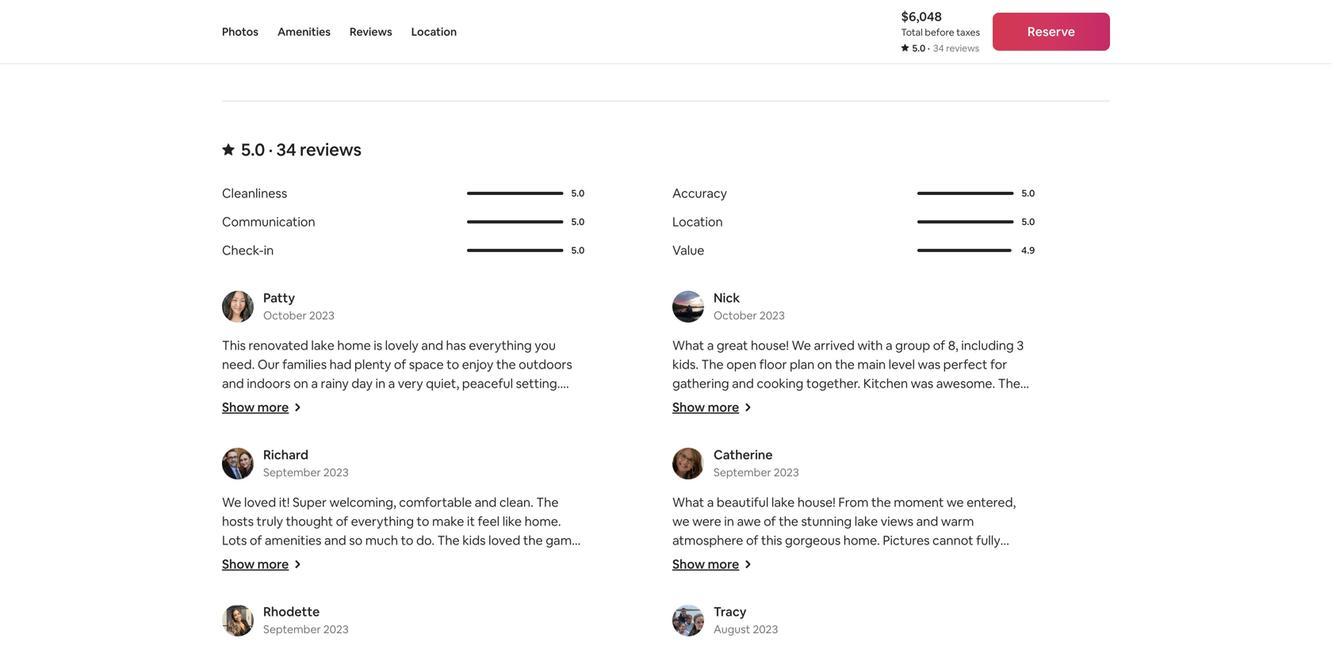 Task type: locate. For each thing, give the bounding box(es) containing it.
marissa inside the what a beautiful lake house! from the moment we entered, we were in awe of the stunning lake views and warm atmosphere of this gorgeous home. pictures cannot fully capture how amazing the huge screened porch with la cantina doors is; a truly peaceful location! my four sisters and i truly enjoyed every amenity, including ping pong and skeeball competitions! marissa is a thoughtful and most accommodating host! just a beautifully appointed home from every perspective. love, love the good place
[[756, 609, 800, 625]]

accommodating
[[673, 628, 769, 644]]

our
[[258, 356, 280, 373], [707, 509, 729, 525]]

you
[[535, 337, 556, 354], [459, 547, 480, 563]]

plan
[[790, 356, 815, 373]]

0 vertical spatial peaceful
[[462, 375, 513, 392]]

2 vertical spatial this
[[330, 566, 351, 582]]

0 vertical spatial house!
[[751, 337, 789, 354]]

2023 inside the tracy august 2023
[[753, 623, 778, 637]]

welcoming,
[[330, 494, 396, 511]]

1 vertical spatial location
[[673, 214, 723, 230]]

screened inside this renovated lake home is lovely and has everything you need. our families had plenty of space to enjoy the outdoors and indoors on a rainy day in a very quiet, peaceful setting. the home is thoughtfully decorated and exactly as pictured; everyone had a comfortable stay. the kids loved all the games downstairs and exploring the outdoors (plus trampoline in the front yard was a big hit and great for getting their energy out!). the grown ups had more than enough room to cook in the open kitchen, enjoy a cup of coffee on the screened in deck or take a dip in the hot tub. plenty of room on the cushy sofa in the living room to sit by the fireplace and enjoy a movie night. marissa was a responsive host and you can tell much thought went into this lake home. we appreciated the note and wine/coffee which was very welcoming after a long drive. we'd love to come back during the warmer months to enjoy the lake. thanks for a great stay marissa!
[[491, 490, 545, 506]]

your
[[765, 452, 791, 468]]

screened up like
[[491, 490, 545, 506]]

2023 for home
[[309, 308, 335, 323]]

2023 inside rhodette september 2023
[[323, 623, 349, 637]]

1 horizontal spatial views
[[954, 394, 987, 411]]

rated 5.0 out of 5 stars for cleanliness image
[[467, 192, 564, 195], [467, 192, 564, 195]]

september
[[263, 465, 321, 480], [714, 465, 772, 480], [263, 623, 321, 637]]

1 vertical spatial you
[[459, 547, 480, 563]]

september inside richard september 2023
[[263, 465, 321, 480]]

with down cannot
[[950, 552, 975, 568]]

doors
[[721, 571, 754, 587]]

kids inside we loved it! super welcoming, comfortable and clean. the hosts truly thought of everything to make it feel like home. lots of amenities and so much to do. the kids loved the game room - it was perfect for a rainy day!
[[463, 532, 486, 549]]

0 horizontal spatial home.
[[380, 566, 416, 582]]

1 horizontal spatial thought
[[286, 513, 333, 530]]

plenty inside the what a great house! we arrived with a group of 8, including 3 kids. the open floor plan on the main level was perfect for gathering and cooking together. kitchen was awesome. the seating arrangements were perfect for enjoying views of the lake. we all loved playing the games each day, especially pinball and pac-man. caught a big bass from the dock and it's still there so try your luck. local dive bar gyp's is worth a visit along with the local distillery. we didn't leave the house much because there's plenty of things to do right there so come and relax. our family loved our stay and would look forward to coming back again in the future.
[[767, 490, 804, 506]]

1 horizontal spatial ·
[[928, 42, 930, 54]]

months
[[475, 604, 519, 620]]

1 october from the left
[[263, 308, 307, 323]]

beautifully
[[841, 628, 902, 644]]

coming
[[673, 528, 716, 544]]

show more down gathering
[[673, 399, 740, 416]]

0 vertical spatial stay
[[836, 509, 860, 525]]

0 vertical spatial we
[[947, 494, 964, 511]]

along
[[673, 471, 705, 487]]

trampoline
[[480, 433, 544, 449]]

1 horizontal spatial everything
[[469, 337, 532, 354]]

0 vertical spatial including
[[962, 337, 1014, 354]]

lake. down 'we'd' in the bottom of the page
[[245, 623, 271, 639]]

clean.
[[500, 494, 534, 511]]

family
[[731, 509, 766, 525]]

0 vertical spatial plenty
[[354, 356, 391, 373]]

2023 inside patty october 2023
[[309, 308, 335, 323]]

in inside the what a beautiful lake house! from the moment we entered, we were in awe of the stunning lake views and warm atmosphere of this gorgeous home. pictures cannot fully capture how amazing the huge screened porch with la cantina doors is; a truly peaceful location! my four sisters and i truly enjoyed every amenity, including ping pong and skeeball competitions! marissa is a thoughtful and most accommodating host! just a beautifully appointed home from every perspective. love, love the good place
[[724, 513, 734, 530]]

a left visit
[[990, 452, 997, 468]]

1 vertical spatial peaceful
[[811, 571, 862, 587]]

2 vertical spatial so
[[349, 532, 363, 549]]

rated 5.0 out of 5 stars for check-in image
[[467, 249, 564, 252], [467, 249, 564, 252]]

capture
[[673, 552, 718, 568]]

richard image
[[222, 448, 254, 480], [222, 448, 254, 480]]

0 horizontal spatial truly
[[257, 513, 283, 530]]

0 horizontal spatial comfortable
[[314, 414, 387, 430]]

rhodette september 2023
[[263, 604, 349, 637]]

our inside this renovated lake home is lovely and has everything you need. our families had plenty of space to enjoy the outdoors and indoors on a rainy day in a very quiet, peaceful setting. the home is thoughtfully decorated and exactly as pictured; everyone had a comfortable stay. the kids loved all the games downstairs and exploring the outdoors (plus trampoline in the front yard was a big hit and great for getting their energy out!). the grown ups had more than enough room to cook in the open kitchen, enjoy a cup of coffee on the screened in deck or take a dip in the hot tub. plenty of room on the cushy sofa in the living room to sit by the fireplace and enjoy a movie night. marissa was a responsive host and you can tell much thought went into this lake home. we appreciated the note and wine/coffee which was very welcoming after a long drive. we'd love to come back during the warmer months to enjoy the lake. thanks for a great stay marissa!
[[258, 356, 280, 373]]

and down moment
[[917, 513, 939, 530]]

1 horizontal spatial october
[[714, 308, 757, 323]]

2 horizontal spatial home
[[968, 628, 1002, 644]]

of
[[933, 337, 946, 354], [394, 356, 406, 373], [989, 394, 1002, 411], [395, 490, 407, 506], [807, 490, 819, 506], [451, 509, 463, 525], [336, 513, 348, 530], [764, 513, 776, 530], [250, 532, 262, 549], [746, 532, 759, 549]]

would
[[887, 509, 923, 525]]

1 games from the left
[[542, 414, 581, 430]]

october inside nick october 2023
[[714, 308, 757, 323]]

room inside we loved it! super welcoming, comfortable and clean. the hosts truly thought of everything to make it feel like home. lots of amenities and so much to do. the kids loved the game room - it was perfect for a rainy day!
[[222, 552, 253, 568]]

1 horizontal spatial big
[[852, 433, 870, 449]]

0 vertical spatial reviews
[[946, 42, 980, 54]]

beautiful
[[717, 494, 769, 511]]

more for there
[[708, 399, 740, 416]]

is left lovely
[[374, 337, 382, 354]]

exactly
[[458, 394, 500, 411]]

love down just
[[817, 647, 841, 654]]

2023 inside nick october 2023
[[760, 308, 785, 323]]

this inside this renovated lake home is lovely and has everything you need. our families had plenty of space to enjoy the outdoors and indoors on a rainy day in a very quiet, peaceful setting. the home is thoughtfully decorated and exactly as pictured; everyone had a comfortable stay. the kids loved all the games downstairs and exploring the outdoors (plus trampoline in the front yard was a big hit and great for getting their energy out!). the grown ups had more than enough room to cook in the open kitchen, enjoy a cup of coffee on the screened in deck or take a dip in the hot tub. plenty of room on the cushy sofa in the living room to sit by the fireplace and enjoy a movie night. marissa was a responsive host and you can tell much thought went into this lake home. we appreciated the note and wine/coffee which was very welcoming after a long drive. we'd love to come back during the warmer months to enjoy the lake. thanks for a great stay marissa!
[[330, 566, 351, 582]]

0 horizontal spatial 34
[[276, 138, 296, 161]]

2 horizontal spatial so
[[959, 490, 973, 506]]

you up setting.
[[535, 337, 556, 354]]

relax.
[[673, 509, 704, 525]]

things
[[822, 490, 858, 506]]

amenities
[[278, 25, 331, 39]]

lake up families
[[311, 337, 335, 354]]

from inside the what a great house! we arrived with a group of 8, including 3 kids. the open floor plan on the main level was perfect for gathering and cooking together. kitchen was awesome. the seating arrangements were perfect for enjoying views of the lake. we all loved playing the games each day, especially pinball and pac-man. caught a big bass from the dock and it's still there so try your luck. local dive bar gyp's is worth a visit along with the local distillery. we didn't leave the house much because there's plenty of things to do right there so come and relax. our family loved our stay and would look forward to coming back again in the future.
[[902, 433, 931, 449]]

1 horizontal spatial marissa
[[756, 609, 800, 625]]

what for what a great house! we arrived with a group of 8, including 3 kids. the open floor plan on the main level was perfect for gathering and cooking together. kitchen was awesome. the seating arrangements were perfect for enjoying views of the lake. we all loved playing the games each day, especially pinball and pac-man. caught a big bass from the dock and it's still there so try your luck. local dive bar gyp's is worth a visit along with the local distillery. we didn't leave the house much because there's plenty of things to do right there so come and relax. our family loved our stay and would look forward to coming back again in the future.
[[673, 337, 705, 354]]

rhodette image
[[222, 605, 254, 637]]

0 vertical spatial this
[[967, 45, 987, 60]]

more down gathering
[[708, 399, 740, 416]]

renovated
[[249, 337, 308, 354]]

what down along
[[673, 494, 705, 511]]

home down indoors
[[247, 394, 281, 411]]

home
[[337, 337, 371, 354], [247, 394, 281, 411], [968, 628, 1002, 644]]

great up than
[[382, 452, 413, 468]]

0 horizontal spatial screened
[[491, 490, 545, 506]]

perfect up awesome.
[[944, 356, 988, 373]]

bar
[[884, 452, 903, 468]]

games inside the what a great house! we arrived with a group of 8, including 3 kids. the open floor plan on the main level was perfect for gathering and cooking together. kitchen was awesome. the seating arrangements were perfect for enjoying views of the lake. we all loved playing the games each day, especially pinball and pac-man. caught a big bass from the dock and it's still there so try your luck. local dive bar gyp's is worth a visit along with the local distillery. we didn't leave the house much because there's plenty of things to do right there so come and relax. our family loved our stay and would look forward to coming back again in the future.
[[841, 414, 880, 430]]

of up tub.
[[395, 490, 407, 506]]

1 vertical spatial everything
[[351, 513, 414, 530]]

in up energy at the bottom left of page
[[547, 433, 557, 449]]

nick image
[[673, 291, 704, 323], [673, 291, 704, 323]]

very up decorated
[[398, 375, 423, 392]]

0 horizontal spatial from
[[902, 433, 931, 449]]

october inside patty october 2023
[[263, 308, 307, 323]]

was down group
[[918, 356, 941, 373]]

1 horizontal spatial screened
[[856, 552, 910, 568]]

0 horizontal spatial games
[[542, 414, 581, 430]]

enjoy down ups
[[326, 490, 358, 506]]

1 vertical spatial with
[[708, 471, 733, 487]]

1 vertical spatial what
[[673, 494, 705, 511]]

this up which
[[330, 566, 351, 582]]

it's
[[1013, 433, 1029, 449]]

1 vertical spatial big
[[318, 452, 336, 468]]

la
[[978, 552, 991, 568]]

rainy inside we loved it! super welcoming, comfortable and clean. the hosts truly thought of everything to make it feel like home. lots of amenities and so much to do. the kids loved the game room - it was perfect for a rainy day!
[[376, 552, 404, 568]]

1 horizontal spatial all
[[724, 414, 736, 430]]

0 horizontal spatial views
[[881, 513, 914, 530]]

show more down lots
[[222, 556, 289, 573]]

more for accommodating
[[708, 556, 740, 573]]

2 vertical spatial truly
[[673, 590, 699, 606]]

the down cook
[[536, 494, 559, 511]]

truly down it! on the left bottom of the page
[[257, 513, 283, 530]]

october for patty
[[263, 308, 307, 323]]

1 all from the left
[[504, 414, 517, 430]]

enjoy up tell
[[502, 528, 534, 544]]

from down the skeeball
[[1004, 628, 1033, 644]]

back
[[719, 528, 748, 544], [333, 604, 361, 620]]

open inside the what a great house! we arrived with a group of 8, including 3 kids. the open floor plan on the main level was perfect for gathering and cooking together. kitchen was awesome. the seating arrangements were perfect for enjoying views of the lake. we all loved playing the games each day, especially pinball and pac-man. caught a big bass from the dock and it's still there so try your luck. local dive bar gyp's is worth a visit along with the local distillery. we didn't leave the house much because there's plenty of things to do right there so come and relax. our family loved our stay and would look forward to coming back again in the future.
[[727, 356, 757, 373]]

rated 5.0 out of 5 stars for location image
[[918, 220, 1014, 224], [918, 220, 1014, 224]]

everything inside we loved it! super welcoming, comfortable and clean. the hosts truly thought of everything to make it feel like home. lots of amenities and so much to do. the kids loved the game room - it was perfect for a rainy day!
[[351, 513, 414, 530]]

love
[[255, 604, 279, 620], [817, 647, 841, 654]]

sit
[[367, 528, 381, 544]]

everything
[[469, 337, 532, 354], [351, 513, 414, 530]]

which
[[320, 585, 354, 601]]

their
[[482, 452, 509, 468]]

kitchen
[[864, 375, 908, 392]]

lake. up pinball
[[673, 414, 699, 430]]

entered,
[[967, 494, 1016, 511]]

kids down feel
[[463, 532, 486, 549]]

1 vertical spatial truly
[[781, 571, 808, 587]]

day
[[352, 375, 373, 392]]

1 horizontal spatial 34
[[934, 42, 944, 54]]

big up ups
[[318, 452, 336, 468]]

much up note
[[527, 547, 560, 563]]

2023 inside catherine september 2023
[[774, 465, 799, 480]]

comfortable inside this renovated lake home is lovely and has everything you need. our families had plenty of space to enjoy the outdoors and indoors on a rainy day in a very quiet, peaceful setting. the home is thoughtfully decorated and exactly as pictured; everyone had a comfortable stay. the kids loved all the games downstairs and exploring the outdoors (plus trampoline in the front yard was a big hit and great for getting their energy out!). the grown ups had more than enough room to cook in the open kitchen, enjoy a cup of coffee on the screened in deck or take a dip in the hot tub. plenty of room on the cushy sofa in the living room to sit by the fireplace and enjoy a movie night. marissa was a responsive host and you can tell much thought went into this lake home. we appreciated the note and wine/coffee which was very welcoming after a long drive. we'd love to come back during the warmer months to enjoy the lake. thanks for a great stay marissa!
[[314, 414, 387, 430]]

0 vertical spatial love
[[255, 604, 279, 620]]

september inside catherine september 2023
[[714, 465, 772, 480]]

0 vertical spatial back
[[719, 528, 748, 544]]

0 horizontal spatial stay
[[382, 623, 406, 639]]

5.0 for location
[[1022, 216, 1035, 228]]

2 vertical spatial home.
[[380, 566, 416, 582]]

great inside the what a great house! we arrived with a group of 8, including 3 kids. the open floor plan on the main level was perfect for gathering and cooking together. kitchen was awesome. the seating arrangements were perfect for enjoying views of the lake. we all loved playing the games each day, especially pinball and pac-man. caught a big bass from the dock and it's still there so try your luck. local dive bar gyp's is worth a visit along with the local distillery. we didn't leave the house much because there's plenty of things to do right there so come and relax. our family loved our stay and would look forward to coming back again in the future.
[[717, 337, 748, 354]]

future.
[[820, 528, 859, 544]]

great down nick october 2023 on the top of the page
[[717, 337, 748, 354]]

0 horizontal spatial every
[[673, 647, 705, 654]]

0 vertical spatial 34
[[934, 42, 944, 54]]

marissa
[[258, 547, 302, 563], [756, 609, 800, 625]]

the down 3
[[998, 375, 1021, 392]]

peaceful inside the what a beautiful lake house! from the moment we entered, we were in awe of the stunning lake views and warm atmosphere of this gorgeous home. pictures cannot fully capture how amazing the huge screened porch with la cantina doors is; a truly peaceful location! my four sisters and i truly enjoyed every amenity, including ping pong and skeeball competitions! marissa is a thoughtful and most accommodating host! just a beautifully appointed home from every perspective. love, love the good place
[[811, 571, 862, 587]]

rated 5.0 out of 5 stars for communication image
[[467, 220, 564, 224], [467, 220, 564, 224]]

house! up 'stunning'
[[798, 494, 836, 511]]

0 vertical spatial what
[[673, 337, 705, 354]]

a up the level
[[886, 337, 893, 354]]

2023
[[309, 308, 335, 323], [760, 308, 785, 323], [323, 465, 349, 480], [774, 465, 799, 480], [323, 623, 349, 637], [753, 623, 778, 637]]

was down the 'amenities'
[[274, 552, 297, 568]]

is inside the what a great house! we arrived with a group of 8, including 3 kids. the open floor plan on the main level was perfect for gathering and cooking together. kitchen was awesome. the seating arrangements were perfect for enjoying views of the lake. we all loved playing the games each day, especially pinball and pac-man. caught a big bass from the dock and it's still there so try your luck. local dive bar gyp's is worth a visit along with the local distillery. we didn't leave the house much because there's plenty of things to do right there so come and relax. our family loved our stay and would look forward to coming back again in the future.
[[941, 452, 950, 468]]

1 vertical spatial outdoors
[[393, 433, 447, 449]]

0 vertical spatial screened
[[491, 490, 545, 506]]

big up "dive"
[[852, 433, 870, 449]]

more inside this renovated lake home is lovely and has everything you need. our families had plenty of space to enjoy the outdoors and indoors on a rainy day in a very quiet, peaceful setting. the home is thoughtfully decorated and exactly as pictured; everyone had a comfortable stay. the kids loved all the games downstairs and exploring the outdoors (plus trampoline in the front yard was a big hit and great for getting their energy out!). the grown ups had more than enough room to cook in the open kitchen, enjoy a cup of coffee on the screened in deck or take a dip in the hot tub. plenty of room on the cushy sofa in the living room to sit by the fireplace and enjoy a movie night. marissa was a responsive host and you can tell much thought went into this lake home. we appreciated the note and wine/coffee which was very welcoming after a long drive. we'd love to come back during the warmer months to enjoy the lake. thanks for a great stay marissa!
[[368, 471, 399, 487]]

including up thoughtful
[[839, 590, 892, 606]]

so down house
[[959, 490, 973, 506]]

room
[[479, 471, 510, 487], [466, 509, 497, 525], [318, 528, 349, 544], [222, 552, 253, 568]]

list containing patty
[[216, 290, 1117, 654]]

love inside this renovated lake home is lovely and has everything you need. our families had plenty of space to enjoy the outdoors and indoors on a rainy day in a very quiet, peaceful setting. the home is thoughtfully decorated and exactly as pictured; everyone had a comfortable stay. the kids loved all the games downstairs and exploring the outdoors (plus trampoline in the front yard was a big hit and great for getting their energy out!). the grown ups had more than enough room to cook in the open kitchen, enjoy a cup of coffee on the screened in deck or take a dip in the hot tub. plenty of room on the cushy sofa in the living room to sit by the fireplace and enjoy a movie night. marissa was a responsive host and you can tell much thought went into this lake home. we appreciated the note and wine/coffee which was very welcoming after a long drive. we'd love to come back during the warmer months to enjoy the lake. thanks for a great stay marissa!
[[255, 604, 279, 620]]

home. inside we loved it! super welcoming, comfortable and clean. the hosts truly thought of everything to make it feel like home. lots of amenities and so much to do. the kids loved the game room - it was perfect for a rainy day!
[[525, 513, 561, 530]]

reviews
[[350, 25, 392, 39]]

for right thanks
[[318, 623, 335, 639]]

for up than
[[416, 452, 433, 468]]

0 horizontal spatial much
[[365, 532, 398, 549]]

loved up "pac-"
[[739, 414, 771, 430]]

a left long
[[508, 585, 515, 601]]

what inside the what a great house! we arrived with a group of 8, including 3 kids. the open floor plan on the main level was perfect for gathering and cooking together. kitchen was awesome. the seating arrangements were perfect for enjoying views of the lake. we all loved playing the games each day, especially pinball and pac-man. caught a big bass from the dock and it's still there so try your luck. local dive bar gyp's is worth a visit along with the local distillery. we didn't leave the house much because there's plenty of things to do right there so come and relax. our family loved our stay and would look forward to coming back again in the future.
[[673, 337, 705, 354]]

-
[[256, 552, 261, 568]]

much inside this renovated lake home is lovely and has everything you need. our families had plenty of space to enjoy the outdoors and indoors on a rainy day in a very quiet, peaceful setting. the home is thoughtfully decorated and exactly as pictured; everyone had a comfortable stay. the kids loved all the games downstairs and exploring the outdoors (plus trampoline in the front yard was a big hit and great for getting their energy out!). the grown ups had more than enough room to cook in the open kitchen, enjoy a cup of coffee on the screened in deck or take a dip in the hot tub. plenty of room on the cushy sofa in the living room to sit by the fireplace and enjoy a movie night. marissa was a responsive host and you can tell much thought went into this lake home. we appreciated the note and wine/coffee which was very welcoming after a long drive. we'd love to come back during the warmer months to enjoy the lake. thanks for a great stay marissa!
[[527, 547, 560, 563]]

show for this renovated lake home is lovely and has everything you need. our families had plenty of space to enjoy the outdoors and indoors on a rainy day in a very quiet, peaceful setting. the home is thoughtfully decorated and exactly as pictured; everyone had a comfortable stay. the kids loved all the games downstairs and exploring the outdoors (plus trampoline in the front yard was a big hit and great for getting their energy out!). the grown ups had more than enough room to cook in the open kitchen, enjoy a cup of coffee on the screened in deck or take a dip in the hot tub. plenty of room on the cushy sofa in the living room to sit by the fireplace and enjoy a movie night. marissa was a responsive host and you can tell much thought went into this lake home. we appreciated the note and wine/coffee which was very welcoming after a long drive. we'd love to come back during the warmer months to enjoy the lake. thanks for a great stay marissa!
[[222, 399, 255, 416]]

a down 'sit'
[[367, 552, 373, 568]]

2 games from the left
[[841, 414, 880, 430]]

and up can
[[477, 528, 499, 544]]

show up downstairs
[[222, 399, 255, 416]]

and down do
[[863, 509, 885, 525]]

for up awesome.
[[991, 356, 1008, 373]]

outdoors down stay.
[[393, 433, 447, 449]]

stunning
[[801, 513, 852, 530]]

or
[[254, 509, 266, 525]]

show more for the
[[222, 399, 289, 416]]

there down pinball
[[695, 452, 726, 468]]

peaceful inside this renovated lake home is lovely and has everything you need. our families had plenty of space to enjoy the outdoors and indoors on a rainy day in a very quiet, peaceful setting. the home is thoughtfully decorated and exactly as pictured; everyone had a comfortable stay. the kids loved all the games downstairs and exploring the outdoors (plus trampoline in the front yard was a big hit and great for getting their energy out!). the grown ups had more than enough room to cook in the open kitchen, enjoy a cup of coffee on the screened in deck or take a dip in the hot tub. plenty of room on the cushy sofa in the living room to sit by the fireplace and enjoy a movie night. marissa was a responsive host and you can tell much thought went into this lake home. we appreciated the note and wine/coffee which was very welcoming after a long drive. we'd love to come back during the warmer months to enjoy the lake. thanks for a great stay marissa!
[[462, 375, 513, 392]]

2023 inside richard september 2023
[[323, 465, 349, 480]]

0 horizontal spatial house!
[[751, 337, 789, 354]]

much inside we loved it! super welcoming, comfortable and clean. the hosts truly thought of everything to make it feel like home. lots of amenities and so much to do. the kids loved the game room - it was perfect for a rainy day!
[[365, 532, 398, 549]]

0 horizontal spatial you
[[459, 547, 480, 563]]

0 horizontal spatial open
[[245, 490, 275, 506]]

2 october from the left
[[714, 308, 757, 323]]

rated 4.9 out of 5 stars for value image
[[918, 249, 1014, 252], [918, 249, 1012, 252]]

1 horizontal spatial stay
[[836, 509, 860, 525]]

0 vertical spatial truly
[[257, 513, 283, 530]]

thoughtful
[[824, 609, 886, 625]]

2 all from the left
[[724, 414, 736, 430]]

1 vertical spatial lake.
[[245, 623, 271, 639]]

show left -
[[222, 556, 255, 573]]

views inside the what a great house! we arrived with a group of 8, including 3 kids. the open floor plan on the main level was perfect for gathering and cooking together. kitchen was awesome. the seating arrangements were perfect for enjoying views of the lake. we all loved playing the games each day, especially pinball and pac-man. caught a big bass from the dock and it's still there so try your luck. local dive bar gyp's is worth a visit along with the local distillery. we didn't leave the house much because there's plenty of things to do right there so come and relax. our family loved our stay and would look forward to coming back again in the future.
[[954, 394, 987, 411]]

open left floor
[[727, 356, 757, 373]]

amenity,
[[786, 590, 836, 606]]

nick
[[714, 290, 740, 306]]

1 vertical spatial come
[[297, 604, 330, 620]]

caught
[[796, 433, 839, 449]]

0 horizontal spatial peaceful
[[462, 375, 513, 392]]

fireplace
[[424, 528, 475, 544]]

we up things
[[842, 471, 861, 487]]

of down awe
[[746, 532, 759, 549]]

photos button
[[222, 0, 259, 63]]

show more button up wine/coffee
[[222, 556, 302, 573]]

was up enjoying on the bottom
[[911, 375, 934, 392]]

location down accuracy
[[673, 214, 723, 230]]

because
[[673, 490, 722, 506]]

home. down the host
[[380, 566, 416, 582]]

1 vertical spatial love
[[817, 647, 841, 654]]

8,
[[948, 337, 959, 354]]

5.0 · 34 reviews up cleanliness
[[241, 138, 362, 161]]

everything inside this renovated lake home is lovely and has everything you need. our families had plenty of space to enjoy the outdoors and indoors on a rainy day in a very quiet, peaceful setting. the home is thoughtfully decorated and exactly as pictured; everyone had a comfortable stay. the kids loved all the games downstairs and exploring the outdoors (plus trampoline in the front yard was a big hit and great for getting their energy out!). the grown ups had more than enough room to cook in the open kitchen, enjoy a cup of coffee on the screened in deck or take a dip in the hot tub. plenty of room on the cushy sofa in the living room to sit by the fireplace and enjoy a movie night. marissa was a responsive host and you can tell much thought went into this lake home. we appreciated the note and wine/coffee which was very welcoming after a long drive. we'd love to come back during the warmer months to enjoy the lake. thanks for a great stay marissa!
[[469, 337, 532, 354]]

long
[[518, 585, 544, 601]]

went
[[272, 566, 302, 582]]

to left do
[[861, 490, 874, 506]]

our
[[813, 509, 833, 525]]

screened up 'location!'
[[856, 552, 910, 568]]

5.0 for check-in
[[571, 244, 585, 256]]

this down taxes
[[967, 45, 987, 60]]

and down sisters
[[956, 590, 978, 606]]

5.0 for communication
[[571, 216, 585, 228]]

1 horizontal spatial you
[[535, 337, 556, 354]]

and left it's
[[988, 433, 1010, 449]]

it left feel
[[467, 513, 475, 530]]

more down atmosphere
[[708, 556, 740, 573]]

1 horizontal spatial there
[[925, 490, 957, 506]]

5.0 for accuracy
[[1022, 187, 1035, 199]]

again
[[750, 528, 782, 544]]

big inside this renovated lake home is lovely and has everything you need. our families had plenty of space to enjoy the outdoors and indoors on a rainy day in a very quiet, peaceful setting. the home is thoughtfully decorated and exactly as pictured; everyone had a comfortable stay. the kids loved all the games downstairs and exploring the outdoors (plus trampoline in the front yard was a big hit and great for getting their energy out!). the grown ups had more than enough room to cook in the open kitchen, enjoy a cup of coffee on the screened in deck or take a dip in the hot tub. plenty of room on the cushy sofa in the living room to sit by the fireplace and enjoy a movie night. marissa was a responsive host and you can tell much thought went into this lake home. we appreciated the note and wine/coffee which was very welcoming after a long drive. we'd love to come back during the warmer months to enjoy the lake. thanks for a great stay marissa!
[[318, 452, 336, 468]]

2 what from the top
[[673, 494, 705, 511]]

come inside this renovated lake home is lovely and has everything you need. our families had plenty of space to enjoy the outdoors and indoors on a rainy day in a very quiet, peaceful setting. the home is thoughtfully decorated and exactly as pictured; everyone had a comfortable stay. the kids loved all the games downstairs and exploring the outdoors (plus trampoline in the front yard was a big hit and great for getting their energy out!). the grown ups had more than enough room to cook in the open kitchen, enjoy a cup of coffee on the screened in deck or take a dip in the hot tub. plenty of room on the cushy sofa in the living room to sit by the fireplace and enjoy a movie night. marissa was a responsive host and you can tell much thought went into this lake home. we appreciated the note and wine/coffee which was very welcoming after a long drive. we'd love to come back during the warmer months to enjoy the lake. thanks for a great stay marissa!
[[297, 604, 330, 620]]

1 horizontal spatial much
[[527, 547, 560, 563]]

1 vertical spatial there
[[925, 490, 957, 506]]

2 horizontal spatial much
[[994, 471, 1027, 487]]

very up during
[[382, 585, 408, 601]]

1 horizontal spatial lake.
[[673, 414, 699, 430]]

1 what from the top
[[673, 337, 705, 354]]

the down make
[[437, 532, 460, 549]]

0 horizontal spatial including
[[839, 590, 892, 606]]

for down kitchen
[[882, 394, 899, 411]]

need.
[[222, 356, 255, 373]]

big
[[852, 433, 870, 449], [318, 452, 336, 468]]

to down the "has"
[[447, 356, 459, 373]]

what a beautiful lake house! from the moment we entered, we were in awe of the stunning lake views and warm atmosphere of this gorgeous home. pictures cannot fully capture how amazing the huge screened porch with la cantina doors is; a truly peaceful location! my four sisters and i truly enjoyed every amenity, including ping pong and skeeball competitions! marissa is a thoughtful and most accommodating host! just a beautifully appointed home from every perspective. love, love the good place
[[673, 494, 1033, 654]]

1 horizontal spatial every
[[751, 590, 784, 606]]

to up do.
[[417, 513, 430, 530]]

what
[[673, 337, 705, 354], [673, 494, 705, 511]]

for up which
[[347, 552, 364, 568]]

1 horizontal spatial were
[[803, 394, 832, 411]]

all down "arrangements"
[[724, 414, 736, 430]]

we inside this renovated lake home is lovely and has everything you need. our families had plenty of space to enjoy the outdoors and indoors on a rainy day in a very quiet, peaceful setting. the home is thoughtfully decorated and exactly as pictured; everyone had a comfortable stay. the kids loved all the games downstairs and exploring the outdoors (plus trampoline in the front yard was a big hit and great for getting their energy out!). the grown ups had more than enough room to cook in the open kitchen, enjoy a cup of coffee on the screened in deck or take a dip in the hot tub. plenty of room on the cushy sofa in the living room to sit by the fireplace and enjoy a movie night. marissa was a responsive host and you can tell much thought went into this lake home. we appreciated the note and wine/coffee which was very welcoming after a long drive. we'd love to come back during the warmer months to enjoy the lake. thanks for a great stay marissa!
[[419, 566, 439, 582]]

1 horizontal spatial location
[[673, 214, 723, 230]]

2 vertical spatial with
[[950, 552, 975, 568]]

list
[[216, 290, 1117, 654]]

2 horizontal spatial great
[[717, 337, 748, 354]]

31, sunday, march 2024. available. there is a 2 night minimum stay requirement. select as check-in date. button
[[221, 0, 255, 21]]

0 vertical spatial great
[[717, 337, 748, 354]]

families
[[282, 356, 327, 373]]

september for beautiful
[[714, 465, 772, 480]]

rated 5.0 out of 5 stars for accuracy image
[[918, 192, 1014, 195], [918, 192, 1014, 195]]

show more for huge
[[673, 556, 740, 573]]

enjoy down the "has"
[[462, 356, 494, 373]]

a left cup
[[361, 490, 368, 506]]

from
[[902, 433, 931, 449], [1004, 628, 1033, 644]]

0 vertical spatial everything
[[469, 337, 532, 354]]

lake. inside this renovated lake home is lovely and has everything you need. our families had plenty of space to enjoy the outdoors and indoors on a rainy day in a very quiet, peaceful setting. the home is thoughtfully decorated and exactly as pictured; everyone had a comfortable stay. the kids loved all the games downstairs and exploring the outdoors (plus trampoline in the front yard was a big hit and great for getting their energy out!). the grown ups had more than enough room to cook in the open kitchen, enjoy a cup of coffee on the screened in deck or take a dip in the hot tub. plenty of room on the cushy sofa in the living room to sit by the fireplace and enjoy a movie night. marissa was a responsive host and you can tell much thought went into this lake home. we appreciated the note and wine/coffee which was very welcoming after a long drive. we'd love to come back during the warmer months to enjoy the lake. thanks for a great stay marissa!
[[245, 623, 271, 639]]

0 horizontal spatial october
[[263, 308, 307, 323]]

were up atmosphere
[[693, 513, 722, 530]]

more up cup
[[368, 471, 399, 487]]

on down enough
[[451, 490, 466, 506]]

0 vertical spatial you
[[535, 337, 556, 354]]

rainy inside this renovated lake home is lovely and has everything you need. our families had plenty of space to enjoy the outdoors and indoors on a rainy day in a very quiet, peaceful setting. the home is thoughtfully decorated and exactly as pictured; everyone had a comfortable stay. the kids loved all the games downstairs and exploring the outdoors (plus trampoline in the front yard was a big hit and great for getting their energy out!). the grown ups had more than enough room to cook in the open kitchen, enjoy a cup of coffee on the screened in deck or take a dip in the hot tub. plenty of room on the cushy sofa in the living room to sit by the fireplace and enjoy a movie night. marissa was a responsive host and you can tell much thought went into this lake home. we appreciated the note and wine/coffee which was very welcoming after a long drive. we'd love to come back during the warmer months to enjoy the lake. thanks for a great stay marissa!
[[321, 375, 349, 392]]

of up -
[[250, 532, 262, 549]]

every down "is;"
[[751, 590, 784, 606]]

lake.
[[673, 414, 699, 430], [245, 623, 271, 639]]

reviews button
[[350, 0, 392, 63]]

like
[[503, 513, 522, 530]]

much down visit
[[994, 471, 1027, 487]]

comfortable inside we loved it! super welcoming, comfortable and clean. the hosts truly thought of everything to make it feel like home. lots of amenities and so much to do. the kids loved the game room - it was perfect for a rainy day!
[[399, 494, 472, 511]]

1 vertical spatial from
[[1004, 628, 1033, 644]]

games inside this renovated lake home is lovely and has everything you need. our families had plenty of space to enjoy the outdoors and indoors on a rainy day in a very quiet, peaceful setting. the home is thoughtfully decorated and exactly as pictured; everyone had a comfortable stay. the kids loved all the games downstairs and exploring the outdoors (plus trampoline in the front yard was a big hit and great for getting their energy out!). the grown ups had more than enough room to cook in the open kitchen, enjoy a cup of coffee on the screened in deck or take a dip in the hot tub. plenty of room on the cushy sofa in the living room to sit by the fireplace and enjoy a movie night. marissa was a responsive host and you can tell much thought went into this lake home. we appreciated the note and wine/coffee which was very welcoming after a long drive. we'd love to come back during the warmer months to enjoy the lake. thanks for a great stay marissa!
[[542, 414, 581, 430]]

come inside the what a great house! we arrived with a group of 8, including 3 kids. the open floor plan on the main level was perfect for gathering and cooking together. kitchen was awesome. the seating arrangements were perfect for enjoying views of the lake. we all loved playing the games each day, especially pinball and pac-man. caught a big bass from the dock and it's still there so try your luck. local dive bar gyp's is worth a visit along with the local distillery. we didn't leave the house much because there's plenty of things to do right there so come and relax. our family loved our stay and would look forward to coming back again in the future.
[[976, 490, 1009, 506]]

show more button for huge
[[673, 556, 752, 573]]

very
[[398, 375, 423, 392], [382, 585, 408, 601]]

1 horizontal spatial great
[[382, 452, 413, 468]]

5.0 for cleanliness
[[571, 187, 585, 199]]

loved inside the what a great house! we arrived with a group of 8, including 3 kids. the open floor plan on the main level was perfect for gathering and cooking together. kitchen was awesome. the seating arrangements were perfect for enjoying views of the lake. we all loved playing the games each day, especially pinball and pac-man. caught a big bass from the dock and it's still there so try your luck. local dive bar gyp's is worth a visit along with the local distillery. we didn't leave the house much because there's plenty of things to do right there so come and relax. our family loved our stay and would look forward to coming back again in the future.
[[739, 414, 771, 430]]

show more button for room
[[222, 556, 302, 573]]

location!
[[864, 571, 914, 587]]

what inside the what a beautiful lake house! from the moment we entered, we were in awe of the stunning lake views and warm atmosphere of this gorgeous home. pictures cannot fully capture how amazing the huge screened porch with la cantina doors is; a truly peaceful location! my four sisters and i truly enjoyed every amenity, including ping pong and skeeball competitions! marissa is a thoughtful and most accommodating host! just a beautifully appointed home from every perspective. love, love the good place
[[673, 494, 705, 511]]

1 vertical spatial very
[[382, 585, 408, 601]]

1 horizontal spatial home
[[337, 337, 371, 354]]

back inside this renovated lake home is lovely and has everything you need. our families had plenty of space to enjoy the outdoors and indoors on a rainy day in a very quiet, peaceful setting. the home is thoughtfully decorated and exactly as pictured; everyone had a comfortable stay. the kids loved all the games downstairs and exploring the outdoors (plus trampoline in the front yard was a big hit and great for getting their energy out!). the grown ups had more than enough room to cook in the open kitchen, enjoy a cup of coffee on the screened in deck or take a dip in the hot tub. plenty of room on the cushy sofa in the living room to sit by the fireplace and enjoy a movie night. marissa was a responsive host and you can tell much thought went into this lake home. we appreciated the note and wine/coffee which was very welcoming after a long drive. we'd love to come back during the warmer months to enjoy the lake. thanks for a great stay marissa!
[[333, 604, 361, 620]]

so
[[729, 452, 743, 468], [959, 490, 973, 506], [349, 532, 363, 549]]

show more
[[222, 399, 289, 416], [673, 399, 740, 416], [222, 556, 289, 573], [673, 556, 740, 573]]

1 vertical spatial 34
[[276, 138, 296, 161]]

september inside rhodette september 2023
[[263, 623, 321, 637]]

1 horizontal spatial rainy
[[376, 552, 404, 568]]

listing
[[989, 45, 1021, 60]]

night.
[[222, 547, 255, 563]]

show more button for the
[[222, 399, 302, 416]]

0 vertical spatial from
[[902, 433, 931, 449]]

1 vertical spatial we
[[673, 513, 690, 530]]

to
[[447, 356, 459, 373], [513, 471, 525, 487], [861, 490, 874, 506], [1002, 509, 1015, 525], [417, 513, 430, 530], [352, 528, 365, 544], [401, 532, 414, 549], [281, 604, 294, 620], [522, 604, 535, 620]]

more
[[257, 399, 289, 416], [708, 399, 740, 416], [368, 471, 399, 487], [257, 556, 289, 573], [708, 556, 740, 573]]

truly inside we loved it! super welcoming, comfortable and clean. the hosts truly thought of everything to make it feel like home. lots of amenities and so much to do. the kids loved the game room - it was perfect for a rainy day!
[[257, 513, 283, 530]]

all inside the what a great house! we arrived with a group of 8, including 3 kids. the open floor plan on the main level was perfect for gathering and cooking together. kitchen was awesome. the seating arrangements were perfect for enjoying views of the lake. we all loved playing the games each day, especially pinball and pac-man. caught a big bass from the dock and it's still there so try your luck. local dive bar gyp's is worth a visit along with the local distillery. we didn't leave the house much because there's plenty of things to do right there so come and relax. our family loved our stay and would look forward to coming back again in the future.
[[724, 414, 736, 430]]

0 vertical spatial lake.
[[673, 414, 699, 430]]

this inside the what a beautiful lake house! from the moment we entered, we were in awe of the stunning lake views and warm atmosphere of this gorgeous home. pictures cannot fully capture how amazing the huge screened porch with la cantina doors is; a truly peaceful location! my four sisters and i truly enjoyed every amenity, including ping pong and skeeball competitions! marissa is a thoughtful and most accommodating host! just a beautifully appointed home from every perspective. love, love the good place
[[761, 532, 782, 549]]

kids inside this renovated lake home is lovely and has everything you need. our families had plenty of space to enjoy the outdoors and indoors on a rainy day in a very quiet, peaceful setting. the home is thoughtfully decorated and exactly as pictured; everyone had a comfortable stay. the kids loved all the games downstairs and exploring the outdoors (plus trampoline in the front yard was a big hit and great for getting their energy out!). the grown ups had more than enough room to cook in the open kitchen, enjoy a cup of coffee on the screened in deck or take a dip in the hot tub. plenty of room on the cushy sofa in the living room to sit by the fireplace and enjoy a movie night. marissa was a responsive host and you can tell much thought went into this lake home. we appreciated the note and wine/coffee which was very welcoming after a long drive. we'd love to come back during the warmer months to enjoy the lake. thanks for a great stay marissa!
[[444, 414, 467, 430]]

house! inside the what a great house! we arrived with a group of 8, including 3 kids. the open floor plan on the main level was perfect for gathering and cooking together. kitchen was awesome. the seating arrangements were perfect for enjoying views of the lake. we all loved playing the games each day, especially pinball and pac-man. caught a big bass from the dock and it's still there so try your luck. local dive bar gyp's is worth a visit along with the local distillery. we didn't leave the house much because there's plenty of things to do right there so come and relax. our family loved our stay and would look forward to coming back again in the future.
[[751, 337, 789, 354]]

this up amazing on the right bottom
[[761, 532, 782, 549]]

enjoy
[[462, 356, 494, 373], [326, 490, 358, 506], [502, 528, 534, 544], [537, 604, 569, 620]]

rainy down by
[[376, 552, 404, 568]]

yard
[[254, 452, 280, 468]]

thought inside we loved it! super welcoming, comfortable and clean. the hosts truly thought of everything to make it feel like home. lots of amenities and so much to do. the kids loved the game room - it was perfect for a rainy day!
[[286, 513, 333, 530]]

1 horizontal spatial back
[[719, 528, 748, 544]]

0 horizontal spatial marissa
[[258, 547, 302, 563]]

a left responsive
[[330, 547, 337, 563]]

1 horizontal spatial this
[[761, 532, 782, 549]]

1 vertical spatial home
[[247, 394, 281, 411]]

comfortable
[[314, 414, 387, 430], [399, 494, 472, 511]]

warmer
[[427, 604, 472, 620]]

a
[[707, 337, 714, 354], [886, 337, 893, 354], [311, 375, 318, 392], [388, 375, 395, 392], [304, 414, 311, 430], [842, 433, 849, 449], [308, 452, 315, 468], [990, 452, 997, 468], [361, 490, 368, 506], [707, 494, 714, 511], [297, 509, 304, 525], [536, 528, 543, 544], [330, 547, 337, 563], [367, 552, 373, 568], [772, 571, 778, 587], [508, 585, 515, 601], [814, 609, 821, 625], [338, 623, 345, 639], [831, 628, 838, 644]]



Task type: describe. For each thing, give the bounding box(es) containing it.
how
[[721, 552, 746, 568]]

and right hit
[[357, 452, 379, 468]]

the right stay.
[[418, 414, 441, 430]]

and down fireplace
[[434, 547, 456, 563]]

my
[[917, 571, 934, 587]]

pac-
[[738, 433, 765, 449]]

in inside the what a great house! we arrived with a group of 8, including 3 kids. the open floor plan on the main level was perfect for gathering and cooking together. kitchen was awesome. the seating arrangements were perfect for enjoying views of the lake. we all loved playing the games each day, especially pinball and pac-man. caught a big bass from the dock and it's still there so try your luck. local dive bar gyp's is worth a visit along with the local distillery. we didn't leave the house much because there's plenty of things to do right there so come and relax. our family loved our stay and would look forward to coming back again in the future.
[[785, 528, 795, 544]]

can
[[483, 547, 504, 563]]

getting
[[436, 452, 479, 468]]

$6,048 total before taxes
[[901, 8, 980, 38]]

views inside the what a beautiful lake house! from the moment we entered, we were in awe of the stunning lake views and warm atmosphere of this gorgeous home. pictures cannot fully capture how amazing the huge screened porch with la cantina doors is; a truly peaceful location! my four sisters and i truly enjoyed every amenity, including ping pong and skeeball competitions! marissa is a thoughtful and most accommodating host! just a beautifully appointed home from every perspective. love, love the good place
[[881, 513, 914, 530]]

marissa inside this renovated lake home is lovely and has everything you need. our families had plenty of space to enjoy the outdoors and indoors on a rainy day in a very quiet, peaceful setting. the home is thoughtfully decorated and exactly as pictured; everyone had a comfortable stay. the kids loved all the games downstairs and exploring the outdoors (plus trampoline in the front yard was a big hit and great for getting their energy out!). the grown ups had more than enough room to cook in the open kitchen, enjoy a cup of coffee on the screened in deck or take a dip in the hot tub. plenty of room on the cushy sofa in the living room to sit by the fireplace and enjoy a movie night. marissa was a responsive host and you can tell much thought went into this lake home. we appreciated the note and wine/coffee which was very welcoming after a long drive. we'd love to come back during the warmer months to enjoy the lake. thanks for a great stay marissa!
[[258, 547, 302, 563]]

this renovated lake home is lovely and has everything you need. our families had plenty of space to enjoy the outdoors and indoors on a rainy day in a very quiet, peaceful setting. the home is thoughtfully decorated and exactly as pictured; everyone had a comfortable stay. the kids loved all the games downstairs and exploring the outdoors (plus trampoline in the front yard was a big hit and great for getting their energy out!). the grown ups had more than enough room to cook in the open kitchen, enjoy a cup of coffee on the screened in deck or take a dip in the hot tub. plenty of room on the cushy sofa in the living room to sit by the fireplace and enjoy a movie night. marissa was a responsive host and you can tell much thought went into this lake home. we appreciated the note and wine/coffee which was very welcoming after a long drive. we'd love to come back during the warmer months to enjoy the lake. thanks for a great stay marissa!
[[222, 337, 582, 639]]

1 vertical spatial perfect
[[835, 394, 879, 411]]

during
[[364, 604, 402, 620]]

the inside the what a beautiful lake house! from the moment we entered, we were in awe of the stunning lake views and warm atmosphere of this gorgeous home. pictures cannot fully capture how amazing the huge screened porch with la cantina doors is; a truly peaceful location! my four sisters and i truly enjoyed every amenity, including ping pong and skeeball competitions! marissa is a thoughtful and most accommodating host! just a beautifully appointed home from every perspective. love, love the good place
[[843, 647, 866, 654]]

cup
[[370, 490, 392, 506]]

thoughtfully
[[295, 394, 366, 411]]

and left "pac-"
[[714, 433, 736, 449]]

show more for seating
[[673, 399, 740, 416]]

lake down responsive
[[354, 566, 377, 582]]

of down lovely
[[394, 356, 406, 373]]

downstairs
[[222, 433, 286, 449]]

a down thoughtfully
[[304, 414, 311, 430]]

0 horizontal spatial great
[[348, 623, 379, 639]]

and down ping on the right
[[888, 609, 910, 625]]

show more for room
[[222, 556, 289, 573]]

loved down like
[[489, 532, 521, 549]]

playing
[[774, 414, 816, 430]]

on right feel
[[500, 509, 515, 525]]

of right awe
[[764, 513, 776, 530]]

a right "is;"
[[772, 571, 778, 587]]

loved left it! on the left bottom of the page
[[244, 494, 276, 511]]

3
[[1017, 337, 1024, 354]]

and up "arrangements"
[[732, 375, 754, 392]]

catherine image
[[673, 448, 704, 480]]

what for what a beautiful lake house! from the moment we entered, we were in awe of the stunning lake views and warm atmosphere of this gorgeous home. pictures cannot fully capture how amazing the huge screened porch with la cantina doors is; a truly peaceful location! my four sisters and i truly enjoyed every amenity, including ping pong and skeeball competitions! marissa is a thoughtful and most accommodating host! just a beautifully appointed home from every perspective. love, love the good place
[[673, 494, 705, 511]]

0 vertical spatial every
[[751, 590, 784, 606]]

atmosphere
[[673, 532, 744, 549]]

and up the grown
[[289, 433, 311, 449]]

feel
[[478, 513, 500, 530]]

look
[[926, 509, 950, 525]]

0 vertical spatial outdoors
[[519, 356, 573, 373]]

exploring
[[314, 433, 368, 449]]

fully
[[977, 532, 1001, 549]]

stay inside the what a great house! we arrived with a group of 8, including 3 kids. the open floor plan on the main level was perfect for gathering and cooking together. kitchen was awesome. the seating arrangements were perfect for enjoying views of the lake. we all loved playing the games each day, especially pinball and pac-man. caught a big bass from the dock and it's still there so try your luck. local dive bar gyp's is worth a visit along with the local distillery. we didn't leave the house much because there's plenty of things to do right there so come and relax. our family loved our stay and would look forward to coming back again in the future.
[[836, 509, 860, 525]]

tracy august 2023
[[714, 604, 778, 637]]

1 horizontal spatial 5.0 · 34 reviews
[[913, 42, 980, 54]]

was inside we loved it! super welcoming, comfortable and clean. the hosts truly thought of everything to make it feel like home. lots of amenities and so much to do. the kids loved the game room - it was perfect for a rainy day!
[[274, 552, 297, 568]]

a up just
[[814, 609, 821, 625]]

home inside the what a beautiful lake house! from the moment we entered, we were in awe of the stunning lake views and warm atmosphere of this gorgeous home. pictures cannot fully capture how amazing the huge screened porch with la cantina doors is; a truly peaceful location! my four sisters and i truly enjoyed every amenity, including ping pong and skeeball competitions! marissa is a thoughtful and most accommodating host! just a beautifully appointed home from every perspective. love, love the good place
[[968, 628, 1002, 644]]

of up fireplace
[[451, 509, 463, 525]]

in down communication
[[264, 242, 274, 258]]

show more button for seating
[[673, 399, 752, 416]]

1 horizontal spatial with
[[858, 337, 883, 354]]

location button
[[411, 0, 457, 63]]

front
[[222, 452, 251, 468]]

in right dip at the left bottom of the page
[[328, 509, 338, 525]]

and down quiet,
[[433, 394, 455, 411]]

together.
[[807, 375, 861, 392]]

to down long
[[522, 604, 535, 620]]

september for it!
[[263, 465, 321, 480]]

deck
[[222, 509, 251, 525]]

of left "8," at the bottom
[[933, 337, 946, 354]]

a up the grown
[[308, 452, 315, 468]]

and up space
[[421, 337, 443, 354]]

richard september 2023
[[263, 447, 349, 480]]

what a great house! we arrived with a group of 8, including 3 kids. the open floor plan on the main level was perfect for gathering and cooking together. kitchen was awesome. the seating arrangements were perfect for enjoying views of the lake. we all loved playing the games each day, especially pinball and pac-man. caught a big bass from the dock and it's still there so try your luck. local dive bar gyp's is worth a visit along with the local distillery. we didn't leave the house much because there's plenty of things to do right there so come and relax. our family loved our stay and would look forward to coming back again in the future.
[[673, 337, 1034, 544]]

huge
[[823, 552, 853, 568]]

1 vertical spatial it
[[264, 552, 272, 568]]

a left game
[[536, 528, 543, 544]]

a up local at the right of page
[[842, 433, 849, 449]]

this
[[222, 337, 246, 354]]

the down yard
[[255, 471, 277, 487]]

lake down local
[[772, 494, 795, 511]]

loved inside this renovated lake home is lovely and has everything you need. our families had plenty of space to enjoy the outdoors and indoors on a rainy day in a very quiet, peaceful setting. the home is thoughtfully decorated and exactly as pictured; everyone had a comfortable stay. the kids loved all the games downstairs and exploring the outdoors (plus trampoline in the front yard was a big hit and great for getting their energy out!). the grown ups had more than enough room to cook in the open kitchen, enjoy a cup of coffee on the screened in deck or take a dip in the hot tub. plenty of room on the cushy sofa in the living room to sit by the fireplace and enjoy a movie night. marissa was a responsive host and you can tell much thought went into this lake home. we appreciated the note and wine/coffee which was very welcoming after a long drive. we'd love to come back during the warmer months to enjoy the lake. thanks for a great stay marissa!
[[470, 414, 502, 430]]

from inside the what a beautiful lake house! from the moment we entered, we were in awe of the stunning lake views and warm atmosphere of this gorgeous home. pictures cannot fully capture how amazing the huge screened porch with la cantina doors is; a truly peaceful location! my four sisters and i truly enjoyed every amenity, including ping pong and skeeball competitions! marissa is a thoughtful and most accommodating host! just a beautifully appointed home from every perspective. love, love the good place
[[1004, 628, 1033, 644]]

in down or
[[250, 528, 260, 544]]

much inside the what a great house! we arrived with a group of 8, including 3 kids. the open floor plan on the main level was perfect for gathering and cooking together. kitchen was awesome. the seating arrangements were perfect for enjoying views of the lake. we all loved playing the games each day, especially pinball and pac-man. caught a big bass from the dock and it's still there so try your luck. local dive bar gyp's is worth a visit along with the local distillery. we didn't leave the house much because there's plenty of things to do right there so come and relax. our family loved our stay and would look forward to coming back again in the future.
[[994, 471, 1027, 487]]

0 horizontal spatial reviews
[[300, 138, 362, 161]]

host
[[405, 547, 431, 563]]

to right forward
[[1002, 509, 1015, 525]]

0 vertical spatial perfect
[[944, 356, 988, 373]]

0 horizontal spatial with
[[708, 471, 733, 487]]

reserve button
[[993, 13, 1110, 51]]

we'd
[[222, 604, 252, 620]]

home. inside the what a beautiful lake house! from the moment we entered, we were in awe of the stunning lake views and warm atmosphere of this gorgeous home. pictures cannot fully capture how amazing the huge screened porch with la cantina doors is; a truly peaceful location! my four sisters and i truly enjoyed every amenity, including ping pong and skeeball competitions! marissa is a thoughtful and most accommodating host! just a beautifully appointed home from every perspective. love, love the good place
[[844, 532, 880, 549]]

big inside the what a great house! we arrived with a group of 8, including 3 kids. the open floor plan on the main level was perfect for gathering and cooking together. kitchen was awesome. the seating arrangements were perfect for enjoying views of the lake. we all loved playing the games each day, especially pinball and pac-man. caught a big bass from the dock and it's still there so try your luck. local dive bar gyp's is worth a visit along with the local distillery. we didn't leave the house much because there's plenty of things to do right there so come and relax. our family loved our stay and would look forward to coming back again in the future.
[[852, 433, 870, 449]]

the up gathering
[[702, 356, 724, 373]]

and up 'we'd' in the bottom of the page
[[222, 585, 244, 601]]

note
[[538, 566, 565, 582]]

a right just
[[831, 628, 838, 644]]

moment
[[894, 494, 944, 511]]

love inside the what a beautiful lake house! from the moment we entered, we were in awe of the stunning lake views and warm atmosphere of this gorgeous home. pictures cannot fully capture how amazing the huge screened porch with la cantina doors is; a truly peaceful location! my four sisters and i truly enjoyed every amenity, including ping pong and skeeball competitions! marissa is a thoughtful and most accommodating host! just a beautifully appointed home from every perspective. love, love the good place
[[817, 647, 841, 654]]

rhodette
[[263, 604, 320, 620]]

were inside the what a beautiful lake house! from the moment we entered, we were in awe of the stunning lake views and warm atmosphere of this gorgeous home. pictures cannot fully capture how amazing the huge screened porch with la cantina doors is; a truly peaceful location! my four sisters and i truly enjoyed every amenity, including ping pong and skeeball competitions! marissa is a thoughtful and most accommodating host! just a beautifully appointed home from every perspective. love, love the good place
[[693, 513, 722, 530]]

perspective.
[[708, 647, 780, 654]]

a inside we loved it! super welcoming, comfortable and clean. the hosts truly thought of everything to make it feel like home. lots of amenities and so much to do. the kids loved the game room - it was perfect for a rainy day!
[[367, 552, 373, 568]]

a left dip at the left bottom of the page
[[297, 509, 304, 525]]

stay inside this renovated lake home is lovely and has everything you need. our families had plenty of space to enjoy the outdoors and indoors on a rainy day in a very quiet, peaceful setting. the home is thoughtfully decorated and exactly as pictured; everyone had a comfortable stay. the kids loved all the games downstairs and exploring the outdoors (plus trampoline in the front yard was a big hit and great for getting their energy out!). the grown ups had more than enough room to cook in the open kitchen, enjoy a cup of coffee on the screened in deck or take a dip in the hot tub. plenty of room on the cushy sofa in the living room to sit by the fireplace and enjoy a movie night. marissa was a responsive host and you can tell much thought went into this lake home. we appreciated the note and wine/coffee which was very welcoming after a long drive. we'd love to come back during the warmer months to enjoy the lake. thanks for a great stay marissa!
[[382, 623, 406, 639]]

arrangements
[[718, 394, 800, 411]]

we down seating
[[702, 414, 721, 430]]

in right cook
[[560, 471, 570, 487]]

was up the grown
[[283, 452, 305, 468]]

in up cushy at the bottom
[[548, 490, 558, 506]]

house
[[956, 471, 992, 487]]

worth
[[953, 452, 988, 468]]

amenities
[[265, 532, 322, 549]]

amenities button
[[278, 0, 331, 63]]

enjoy down drive.
[[537, 604, 569, 620]]

0 horizontal spatial we
[[673, 513, 690, 530]]

do.
[[416, 532, 435, 549]]

tub.
[[386, 509, 409, 525]]

back inside the what a great house! we arrived with a group of 8, including 3 kids. the open floor plan on the main level was perfect for gathering and cooking together. kitchen was awesome. the seating arrangements were perfect for enjoying views of the lake. we all loved playing the games each day, especially pinball and pac-man. caught a big bass from the dock and it's still there so try your luck. local dive bar gyp's is worth a visit along with the local distillery. we didn't leave the house much because there's plenty of things to do right there so come and relax. our family loved our stay and would look forward to coming back again in the future.
[[719, 528, 748, 544]]

and left i
[[1004, 571, 1026, 587]]

0 horizontal spatial home
[[247, 394, 281, 411]]

right
[[895, 490, 922, 506]]

check-in
[[222, 242, 274, 258]]

room down dip at the left bottom of the page
[[318, 528, 349, 544]]

make
[[432, 513, 464, 530]]

we loved it! super welcoming, comfortable and clean. the hosts truly thought of everything to make it feel like home. lots of amenities and so much to do. the kids loved the game room - it was perfect for a rainy day!
[[222, 494, 579, 568]]

and down dip at the left bottom of the page
[[324, 532, 346, 549]]

including inside the what a great house! we arrived with a group of 8, including 3 kids. the open floor plan on the main level was perfect for gathering and cooking together. kitchen was awesome. the seating arrangements were perfect for enjoying views of the lake. we all loved playing the games each day, especially pinball and pac-man. caught a big bass from the dock and it's still there so try your luck. local dive bar gyp's is worth a visit along with the local distillery. we didn't leave the house much because there's plenty of things to do right there so come and relax. our family loved our stay and would look forward to coming back again in the future.
[[962, 337, 1014, 354]]

of down the distillery.
[[807, 490, 819, 506]]

0 vertical spatial home
[[337, 337, 371, 354]]

in right day
[[376, 375, 386, 392]]

and down need.
[[222, 375, 244, 392]]

floor
[[760, 356, 787, 373]]

pong
[[923, 590, 954, 606]]

2 vertical spatial had
[[344, 471, 366, 487]]

show for what a beautiful lake house! from the moment we entered, we were in awe of the stunning lake views and warm atmosphere of this gorgeous home. pictures cannot fully capture how amazing the huge screened porch with la cantina doors is; a truly peaceful location! my four sisters and i truly enjoyed every amenity, including ping pong and skeeball competitions! marissa is a thoughtful and most accommodating host! just a beautifully appointed home from every perspective. love, love the good place
[[673, 556, 705, 573]]

our inside the what a great house! we arrived with a group of 8, including 3 kids. the open floor plan on the main level was perfect for gathering and cooking together. kitchen was awesome. the seating arrangements were perfect for enjoying views of the lake. we all loved playing the games each day, especially pinball and pac-man. caught a big bass from the dock and it's still there so try your luck. local dive bar gyp's is worth a visit along with the local distillery. we didn't leave the house much because there's plenty of things to do right there so come and relax. our family loved our stay and would look forward to coming back again in the future.
[[707, 509, 729, 525]]

1 horizontal spatial it
[[467, 513, 475, 530]]

with inside the what a beautiful lake house! from the moment we entered, we were in awe of the stunning lake views and warm atmosphere of this gorgeous home. pictures cannot fully capture how amazing the huge screened porch with la cantina doors is; a truly peaceful location! my four sisters and i truly enjoyed every amenity, including ping pong and skeeball competitions! marissa is a thoughtful and most accommodating host! just a beautifully appointed home from every perspective. love, love the good place
[[950, 552, 975, 568]]

ping
[[894, 590, 920, 606]]

perfect inside we loved it! super welcoming, comfortable and clean. the hosts truly thought of everything to make it feel like home. lots of amenities and so much to do. the kids loved the game room - it was perfect for a rainy day!
[[300, 552, 344, 568]]

the inside we loved it! super welcoming, comfortable and clean. the hosts truly thought of everything to make it feel like home. lots of amenities and so much to do. the kids loved the game room - it was perfect for a rainy day!
[[523, 532, 543, 549]]

show for we loved it! super welcoming, comfortable and clean. the hosts truly thought of everything to make it feel like home. lots of amenities and so much to do. the kids loved the game room - it was perfect for a rainy day!
[[222, 556, 255, 573]]

after
[[477, 585, 506, 601]]

open inside this renovated lake home is lovely and has everything you need. our families had plenty of space to enjoy the outdoors and indoors on a rainy day in a very quiet, peaceful setting. the home is thoughtfully decorated and exactly as pictured; everyone had a comfortable stay. the kids loved all the games downstairs and exploring the outdoors (plus trampoline in the front yard was a big hit and great for getting their energy out!). the grown ups had more than enough room to cook in the open kitchen, enjoy a cup of coffee on the screened in deck or take a dip in the hot tub. plenty of room on the cushy sofa in the living room to sit by the fireplace and enjoy a movie night. marissa was a responsive host and you can tell much thought went into this lake home. we appreciated the note and wine/coffee which was very welcoming after a long drive. we'd love to come back during the warmer months to enjoy the lake. thanks for a great stay marissa!
[[245, 490, 275, 506]]

catherine september 2023
[[714, 447, 799, 480]]

was up into
[[304, 547, 327, 563]]

2 horizontal spatial truly
[[781, 571, 808, 587]]

more for big
[[257, 399, 289, 416]]

were inside the what a great house! we arrived with a group of 8, including 3 kids. the open floor plan on the main level was perfect for gathering and cooking together. kitchen was awesome. the seating arrangements were perfect for enjoying views of the lake. we all loved playing the games each day, especially pinball and pac-man. caught a big bass from the dock and it's still there so try your luck. local dive bar gyp's is worth a visit along with the local distillery. we didn't leave the house much because there's plenty of things to do right there so come and relax. our family loved our stay and would look forward to coming back again in the future.
[[803, 394, 832, 411]]

we inside we loved it! super welcoming, comfortable and clean. the hosts truly thought of everything to make it feel like home. lots of amenities and so much to do. the kids loved the game room - it was perfect for a rainy day!
[[222, 494, 241, 511]]

warm
[[941, 513, 974, 530]]

cook
[[528, 471, 557, 487]]

the up everyone
[[222, 394, 244, 411]]

is down indoors
[[284, 394, 292, 411]]

report
[[929, 45, 965, 60]]

luck.
[[794, 452, 820, 468]]

thought inside this renovated lake home is lovely and has everything you need. our families had plenty of space to enjoy the outdoors and indoors on a rainy day in a very quiet, peaceful setting. the home is thoughtfully decorated and exactly as pictured; everyone had a comfortable stay. the kids loved all the games downstairs and exploring the outdoors (plus trampoline in the front yard was a big hit and great for getting their energy out!). the grown ups had more than enough room to cook in the open kitchen, enjoy a cup of coffee on the screened in deck or take a dip in the hot tub. plenty of room on the cushy sofa in the living room to sit by the fireplace and enjoy a movie night. marissa was a responsive host and you can tell much thought went into this lake home. we appreciated the note and wine/coffee which was very welcoming after a long drive. we'd love to come back during the warmer months to enjoy the lake. thanks for a great stay marissa!
[[222, 566, 269, 582]]

0 horizontal spatial location
[[411, 25, 457, 39]]

cannot
[[933, 532, 974, 549]]

lake. inside the what a great house! we arrived with a group of 8, including 3 kids. the open floor plan on the main level was perfect for gathering and cooking together. kitchen was awesome. the seating arrangements were perfect for enjoying views of the lake. we all loved playing the games each day, especially pinball and pac-man. caught a big bass from the dock and it's still there so try your luck. local dive bar gyp's is worth a visit along with the local distillery. we didn't leave the house much because there's plenty of things to do right there so come and relax. our family loved our stay and would look forward to coming back again in the future.
[[673, 414, 699, 430]]

was up during
[[357, 585, 379, 601]]

take
[[269, 509, 295, 525]]

0 vertical spatial ·
[[928, 42, 930, 54]]

hot
[[364, 509, 384, 525]]

2023 for lake
[[774, 465, 799, 480]]

quiet,
[[426, 375, 459, 392]]

leave
[[901, 471, 931, 487]]

skeeball
[[981, 590, 1028, 606]]

distillery.
[[788, 471, 839, 487]]

2023 for super
[[323, 465, 349, 480]]

plenty inside this renovated lake home is lovely and has everything you need. our families had plenty of space to enjoy the outdoors and indoors on a rainy day in a very quiet, peaceful setting. the home is thoughtfully decorated and exactly as pictured; everyone had a comfortable stay. the kids loved all the games downstairs and exploring the outdoors (plus trampoline in the front yard was a big hit and great for getting their energy out!). the grown ups had more than enough room to cook in the open kitchen, enjoy a cup of coffee on the screened in deck or take a dip in the hot tub. plenty of room on the cushy sofa in the living room to sit by the fireplace and enjoy a movie night. marissa was a responsive host and you can tell much thought went into this lake home. we appreciated the note and wine/coffee which was very welcoming after a long drive. we'd love to come back during the warmer months to enjoy the lake. thanks for a great stay marissa!
[[354, 356, 391, 373]]

sofa
[[222, 528, 247, 544]]

0 vertical spatial had
[[330, 356, 352, 373]]

dock
[[956, 433, 985, 449]]

love,
[[783, 647, 814, 654]]

a up gathering
[[707, 337, 714, 354]]

house! inside the what a beautiful lake house! from the moment we entered, we were in awe of the stunning lake views and warm atmosphere of this gorgeous home. pictures cannot fully capture how amazing the huge screened porch with la cantina doors is; a truly peaceful location! my four sisters and i truly enjoyed every amenity, including ping pong and skeeball competitions! marissa is a thoughtful and most accommodating host! just a beautifully appointed home from every perspective. love, love the good place
[[798, 494, 836, 511]]

as
[[503, 394, 516, 411]]

for inside we loved it! super welcoming, comfortable and clean. the hosts truly thought of everything to make it feel like home. lots of amenities and so much to do. the kids loved the game room - it was perfect for a rainy day!
[[347, 552, 364, 568]]

more up wine/coffee
[[257, 556, 289, 573]]

and up feel
[[475, 494, 497, 511]]

august
[[714, 623, 751, 637]]

a down families
[[311, 375, 318, 392]]

total
[[901, 26, 923, 38]]

show for what a great house! we arrived with a group of 8, including 3 kids. the open floor plan on the main level was perfect for gathering and cooking together. kitchen was awesome. the seating arrangements were perfect for enjoying views of the lake. we all loved playing the games each day, especially pinball and pac-man. caught a big bass from the dock and it's still there so try your luck. local dive bar gyp's is worth a visit along with the local distillery. we didn't leave the house much because there's plenty of things to do right there so come and relax. our family loved our stay and would look forward to coming back again in the future.
[[673, 399, 705, 416]]

1 vertical spatial great
[[382, 452, 413, 468]]

awe
[[737, 513, 761, 530]]

on down families
[[294, 375, 308, 392]]

1 horizontal spatial reviews
[[946, 42, 980, 54]]

and down visit
[[1012, 490, 1034, 506]]

on inside the what a great house! we arrived with a group of 8, including 3 kids. the open floor plan on the main level was perfect for gathering and cooking together. kitchen was awesome. the seating arrangements were perfect for enjoying views of the lake. we all loved playing the games each day, especially pinball and pac-man. caught a big bass from the dock and it's still there so try your luck. local dive bar gyp's is worth a visit along with the local distillery. we didn't leave the house much because there's plenty of things to do right there so come and relax. our family loved our stay and would look forward to coming back again in the future.
[[818, 356, 833, 373]]

richard
[[263, 447, 309, 463]]

2023 for house!
[[760, 308, 785, 323]]

so inside we loved it! super welcoming, comfortable and clean. the hosts truly thought of everything to make it feel like home. lots of amenities and so much to do. the kids loved the game room - it was perfect for a rainy day!
[[349, 532, 363, 549]]

catherine image
[[673, 448, 704, 480]]

to down wine/coffee
[[281, 604, 294, 620]]

tracy
[[714, 604, 747, 620]]

1 vertical spatial every
[[673, 647, 705, 654]]

a up decorated
[[388, 375, 395, 392]]

to down energy at the bottom left of page
[[513, 471, 525, 487]]

a down which
[[338, 623, 345, 639]]

rhodette image
[[222, 605, 254, 637]]

we up plan
[[792, 337, 811, 354]]

amazing
[[749, 552, 798, 568]]

room down their
[[479, 471, 510, 487]]

0 vertical spatial there
[[695, 452, 726, 468]]

including inside the what a beautiful lake house! from the moment we entered, we were in awe of the stunning lake views and warm atmosphere of this gorgeous home. pictures cannot fully capture how amazing the huge screened porch with la cantina doors is; a truly peaceful location! my four sisters and i truly enjoyed every amenity, including ping pong and skeeball competitions! marissa is a thoughtful and most accommodating host! just a beautifully appointed home from every perspective. love, love the good place
[[839, 590, 892, 606]]

october for nick
[[714, 308, 757, 323]]

just
[[803, 628, 828, 644]]

lake down "from"
[[855, 513, 878, 530]]

each
[[883, 414, 911, 430]]

kids.
[[673, 356, 699, 373]]

is;
[[757, 571, 769, 587]]

1 vertical spatial had
[[279, 414, 301, 430]]

stay.
[[389, 414, 416, 430]]

1 vertical spatial 5.0 · 34 reviews
[[241, 138, 362, 161]]

1 vertical spatial ·
[[269, 138, 273, 161]]

day,
[[914, 414, 937, 430]]

0 vertical spatial so
[[729, 452, 743, 468]]

to left 'sit'
[[352, 528, 365, 544]]

visit
[[1000, 452, 1023, 468]]

patty image
[[222, 291, 254, 323]]

a right relax.
[[707, 494, 714, 511]]

1 horizontal spatial truly
[[673, 590, 699, 606]]

0 vertical spatial very
[[398, 375, 423, 392]]

photos
[[222, 25, 259, 39]]

of up especially
[[989, 394, 1002, 411]]

is inside the what a beautiful lake house! from the moment we entered, we were in awe of the stunning lake views and warm atmosphere of this gorgeous home. pictures cannot fully capture how amazing the huge screened porch with la cantina doors is; a truly peaceful location! my four sisters and i truly enjoyed every amenity, including ping pong and skeeball competitions! marissa is a thoughtful and most accommodating host! just a beautifully appointed home from every perspective. love, love the good place
[[803, 609, 811, 625]]

hit
[[339, 452, 354, 468]]

movie
[[546, 528, 582, 544]]

of right dip at the left bottom of the page
[[336, 513, 348, 530]]

thanks
[[274, 623, 315, 639]]

room left like
[[466, 509, 497, 525]]

tracy image
[[673, 605, 704, 637]]

tracy image
[[673, 605, 704, 637]]

to right by
[[401, 532, 414, 549]]

home. inside this renovated lake home is lovely and has everything you need. our families had plenty of space to enjoy the outdoors and indoors on a rainy day in a very quiet, peaceful setting. the home is thoughtfully decorated and exactly as pictured; everyone had a comfortable stay. the kids loved all the games downstairs and exploring the outdoors (plus trampoline in the front yard was a big hit and great for getting their energy out!). the grown ups had more than enough room to cook in the open kitchen, enjoy a cup of coffee on the screened in deck or take a dip in the hot tub. plenty of room on the cushy sofa in the living room to sit by the fireplace and enjoy a movie night. marissa was a responsive host and you can tell much thought went into this lake home. we appreciated the note and wine/coffee which was very welcoming after a long drive. we'd love to come back during the warmer months to enjoy the lake. thanks for a great stay marissa!
[[380, 566, 416, 582]]

plenty
[[412, 509, 448, 525]]

all inside this renovated lake home is lovely and has everything you need. our families had plenty of space to enjoy the outdoors and indoors on a rainy day in a very quiet, peaceful setting. the home is thoughtfully decorated and exactly as pictured; everyone had a comfortable stay. the kids loved all the games downstairs and exploring the outdoors (plus trampoline in the front yard was a big hit and great for getting their energy out!). the grown ups had more than enough room to cook in the open kitchen, enjoy a cup of coffee on the screened in deck or take a dip in the hot tub. plenty of room on the cushy sofa in the living room to sit by the fireplace and enjoy a movie night. marissa was a responsive host and you can tell much thought went into this lake home. we appreciated the note and wine/coffee which was very welcoming after a long drive. we'd love to come back during the warmer months to enjoy the lake. thanks for a great stay marissa!
[[504, 414, 517, 430]]

patty image
[[222, 291, 254, 323]]

screened inside the what a beautiful lake house! from the moment we entered, we were in awe of the stunning lake views and warm atmosphere of this gorgeous home. pictures cannot fully capture how amazing the huge screened porch with la cantina doors is; a truly peaceful location! my four sisters and i truly enjoyed every amenity, including ping pong and skeeball competitions! marissa is a thoughtful and most accommodating host! just a beautifully appointed home from every perspective. love, love the good place
[[856, 552, 910, 568]]

responsive
[[340, 547, 402, 563]]



Task type: vqa. For each thing, say whether or not it's contained in the screenshot.


